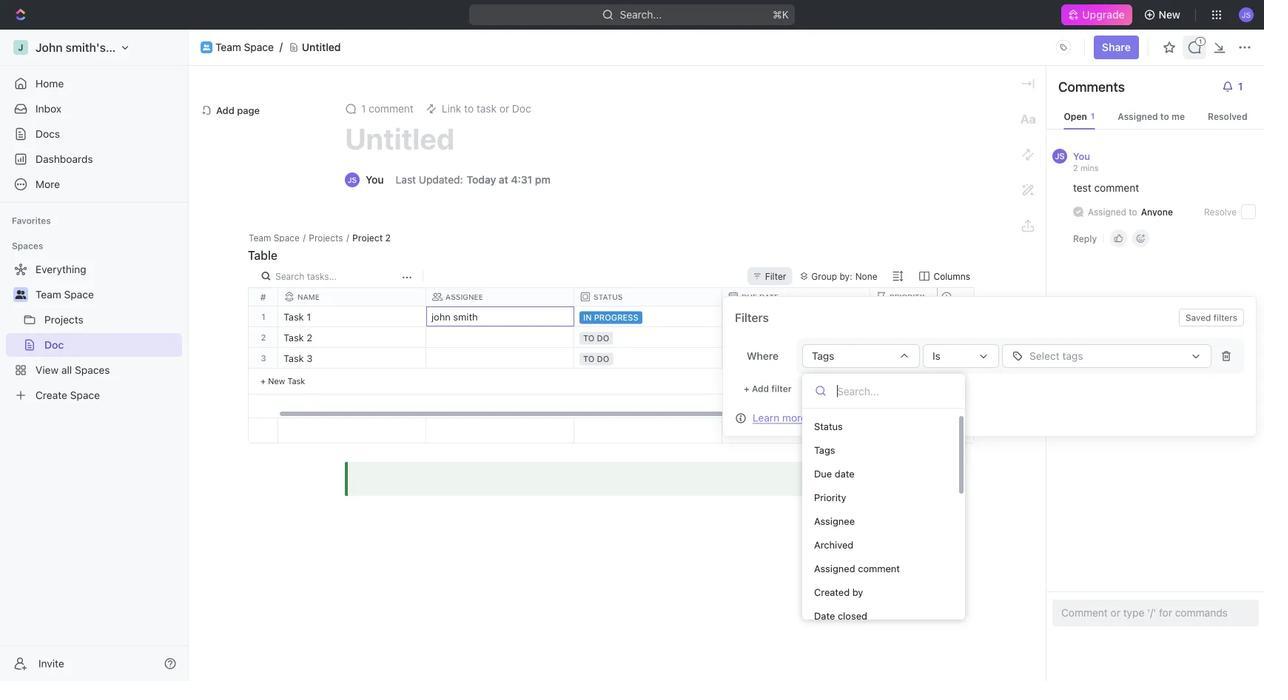 Task type: vqa. For each thing, say whether or not it's contained in the screenshot.
the rightmost Map
no



Task type: describe. For each thing, give the bounding box(es) containing it.
favorites
[[12, 215, 51, 226]]

reply
[[1073, 233, 1097, 244]]

0 vertical spatial add
[[216, 105, 235, 116]]

press space to select this row. row containing 1
[[249, 306, 278, 327]]

progress
[[594, 313, 639, 322]]

task 1
[[284, 311, 311, 322]]

comment for test comment
[[1095, 182, 1140, 194]]

pm
[[535, 174, 551, 186]]

set priority image
[[868, 349, 891, 371]]

tasks...
[[307, 271, 337, 281]]

last updated: today at 4:31 pm
[[396, 174, 551, 186]]

to do cell for task 2
[[574, 327, 723, 347]]

new for new
[[1159, 9, 1181, 21]]

by
[[853, 587, 864, 598]]

saved
[[1186, 312, 1211, 323]]

+ add filter
[[744, 383, 792, 394]]

+
[[744, 383, 750, 394]]

do for 3
[[597, 354, 609, 364]]

status
[[814, 421, 843, 432]]

to do for task 3
[[583, 354, 609, 364]]

3 inside press space to select this row. row
[[307, 353, 313, 364]]

john smith
[[432, 311, 478, 322]]

resolve
[[1204, 207, 1237, 217]]

team space / projects / project 2 table
[[248, 232, 391, 262]]

smith
[[453, 311, 478, 322]]

due date
[[814, 468, 855, 479]]

set priority element for 2
[[868, 328, 891, 350]]

in progress
[[583, 313, 639, 322]]

assigned to me
[[1118, 111, 1185, 121]]

1 inside press space to select this row. row
[[307, 311, 311, 322]]

john
[[432, 311, 451, 322]]

task for task 3
[[284, 353, 304, 364]]

date
[[814, 610, 835, 622]]

user group image
[[15, 290, 26, 299]]

learn more about filters link
[[753, 412, 867, 424]]

0 vertical spatial filters
[[1214, 312, 1238, 323]]

comments
[[1059, 78, 1125, 94]]

test
[[1073, 182, 1092, 194]]

2 / from the left
[[346, 232, 349, 243]]

created by
[[814, 587, 864, 598]]

team space link for user group icon
[[215, 41, 274, 54]]

tags inside dropdown button
[[812, 350, 835, 362]]

1 comment
[[361, 103, 414, 115]]

space for user group icon team space link
[[244, 41, 274, 53]]

open
[[1064, 111, 1087, 121]]

comment for assigned comment
[[858, 563, 900, 574]]

filter button
[[748, 267, 792, 285]]

priority
[[814, 492, 847, 503]]

2 inside team space / projects / project 2 table
[[385, 232, 391, 243]]

created
[[814, 587, 850, 598]]

team for user group icon
[[215, 41, 241, 53]]

set priority element for 3
[[868, 349, 891, 371]]

team space for user group image
[[36, 288, 94, 301]]

press space to select this row. row containing 3
[[249, 348, 278, 369]]

space for team space link associated with user group image
[[64, 288, 94, 301]]

you 2 mins
[[1073, 150, 1099, 172]]

in
[[583, 313, 592, 322]]

share
[[1102, 41, 1131, 53]]

invite
[[38, 657, 64, 670]]

space inside team space / projects / project 2 table
[[274, 232, 300, 243]]

me
[[1172, 111, 1185, 121]]

#
[[260, 292, 266, 302]]

projects
[[309, 232, 343, 243]]

learn
[[753, 412, 780, 424]]

home link
[[6, 72, 182, 96]]

mins
[[1081, 163, 1099, 172]]

press space to select this row. row containing task 1
[[278, 306, 1019, 327]]

today
[[467, 174, 496, 186]]

do for 2
[[597, 334, 609, 343]]

1 for 1 comment
[[361, 103, 366, 115]]

task for task 2
[[284, 332, 304, 343]]

test comment
[[1073, 182, 1140, 194]]

you
[[1073, 150, 1091, 161]]

inbox link
[[6, 97, 182, 121]]

search...
[[620, 9, 662, 21]]

⌘k
[[773, 9, 789, 21]]

page
[[237, 105, 260, 116]]

row group containing task 1
[[278, 306, 1019, 418]]

home
[[36, 77, 64, 90]]

press space to select this row. row containing 2
[[249, 327, 278, 348]]

2 for you 2 mins
[[1073, 163, 1078, 172]]

favorites button
[[6, 212, 57, 230]]



Task type: locate. For each thing, give the bounding box(es) containing it.
set priority image
[[868, 328, 891, 350]]

date
[[835, 468, 855, 479]]

0 horizontal spatial 1
[[262, 312, 266, 321]]

2 for task 2
[[307, 332, 312, 343]]

docs link
[[6, 122, 182, 146]]

filter
[[772, 383, 792, 394]]

0 vertical spatial assigned
[[1118, 111, 1158, 121]]

press space to select this row. row
[[249, 306, 278, 327], [278, 306, 1019, 327], [249, 327, 278, 348], [278, 327, 1019, 350], [249, 348, 278, 369], [278, 348, 1019, 371], [278, 418, 1019, 443]]

press space to select this row. row containing task 3
[[278, 348, 1019, 371]]

3 left task 3
[[261, 353, 266, 363]]

new for new task
[[268, 376, 285, 386]]

2 horizontal spatial team
[[249, 232, 271, 243]]

1 vertical spatial add
[[752, 383, 769, 394]]

dashboards
[[36, 153, 93, 165]]

2 vertical spatial comment
[[858, 563, 900, 574]]

task 2
[[284, 332, 312, 343]]

0 horizontal spatial team space link
[[36, 283, 179, 306]]

sidebar navigation
[[0, 30, 189, 681]]

resolved
[[1208, 111, 1248, 121]]

0 vertical spatial team space
[[215, 41, 274, 53]]

comment up by
[[858, 563, 900, 574]]

2 vertical spatial team
[[36, 288, 61, 301]]

new task
[[268, 376, 305, 386]]

assigned down archived
[[814, 563, 856, 574]]

where
[[747, 350, 779, 362]]

new right upgrade
[[1159, 9, 1181, 21]]

1 vertical spatial comment
[[1095, 182, 1140, 194]]

press space to select this row. row containing task 2
[[278, 327, 1019, 350]]

archived
[[814, 539, 854, 550]]

more
[[783, 412, 807, 424]]

2 left task 2
[[261, 332, 266, 342]]

1 inside 1 2 3
[[262, 312, 266, 321]]

add right + at the bottom right
[[752, 383, 769, 394]]

to
[[1161, 111, 1170, 121], [1129, 207, 1138, 217], [583, 334, 595, 343], [583, 354, 595, 364]]

assigned to
[[1088, 207, 1138, 217]]

0 horizontal spatial filters
[[840, 412, 867, 424]]

closed
[[838, 610, 868, 622]]

2 for 1 2 3
[[261, 332, 266, 342]]

0 vertical spatial comment
[[369, 103, 414, 115]]

1 to do cell from the top
[[574, 327, 723, 347]]

filter
[[765, 271, 786, 281]]

0 vertical spatial to do
[[583, 334, 609, 343]]

new inside new 'button'
[[1159, 9, 1181, 21]]

team space for user group icon
[[215, 41, 274, 53]]

1 vertical spatial space
[[274, 232, 300, 243]]

assigned comment
[[814, 563, 900, 574]]

2 vertical spatial space
[[64, 288, 94, 301]]

team space right user group icon
[[215, 41, 274, 53]]

search tasks...
[[275, 271, 337, 281]]

team space link
[[215, 41, 274, 54], [36, 283, 179, 306]]

team
[[215, 41, 241, 53], [249, 232, 271, 243], [36, 288, 61, 301]]

1 horizontal spatial new
[[1159, 9, 1181, 21]]

space right user group image
[[64, 288, 94, 301]]

space up table at the top left of the page
[[274, 232, 300, 243]]

cell
[[723, 306, 871, 326], [871, 306, 1019, 326], [426, 327, 574, 347], [723, 327, 871, 347], [426, 348, 574, 368], [723, 348, 871, 368]]

1 / from the left
[[303, 232, 306, 243]]

/ left project
[[346, 232, 349, 243]]

updated:
[[419, 174, 463, 186]]

tags left set priority icon
[[812, 350, 835, 362]]

1 vertical spatial filters
[[840, 412, 867, 424]]

assigned for assigned to me
[[1118, 111, 1158, 121]]

1 vertical spatial tags
[[814, 445, 835, 456]]

team space
[[215, 41, 274, 53], [36, 288, 94, 301]]

0 vertical spatial do
[[597, 334, 609, 343]]

row group containing 1 2 3
[[249, 306, 278, 395]]

1 horizontal spatial 1
[[307, 311, 311, 322]]

about
[[810, 412, 837, 424]]

space right user group icon
[[244, 41, 274, 53]]

1 vertical spatial team
[[249, 232, 271, 243]]

comment up assigned to
[[1095, 182, 1140, 194]]

to do cell for task 3
[[574, 348, 723, 368]]

filters right about at the bottom right
[[840, 412, 867, 424]]

0 vertical spatial new
[[1159, 9, 1181, 21]]

0 horizontal spatial untitled
[[302, 41, 341, 53]]

dashboards link
[[6, 147, 182, 171]]

1 vertical spatial team space link
[[36, 283, 179, 306]]

tags
[[812, 350, 835, 362], [814, 445, 835, 456]]

1 vertical spatial team space
[[36, 288, 94, 301]]

tags button
[[803, 344, 920, 368]]

1 horizontal spatial team
[[215, 41, 241, 53]]

0 horizontal spatial comment
[[369, 103, 414, 115]]

2 right project
[[385, 232, 391, 243]]

2 inside 1 2 3
[[261, 332, 266, 342]]

team space inside sidebar navigation
[[36, 288, 94, 301]]

1
[[361, 103, 366, 115], [307, 311, 311, 322], [262, 312, 266, 321]]

docs
[[36, 128, 60, 140]]

1 2 3
[[261, 312, 266, 363]]

/ left projects
[[303, 232, 306, 243]]

2 inside press space to select this row. row
[[307, 332, 312, 343]]

project
[[352, 232, 383, 243]]

js
[[1055, 151, 1065, 161]]

new button
[[1138, 3, 1190, 27]]

Search... text field
[[837, 380, 953, 402]]

1 horizontal spatial filters
[[1214, 312, 1238, 323]]

1 vertical spatial do
[[597, 354, 609, 364]]

to do cell
[[574, 327, 723, 347], [574, 348, 723, 368]]

assigned for assigned to
[[1088, 207, 1127, 217]]

filters right saved
[[1214, 312, 1238, 323]]

1 horizontal spatial team space link
[[215, 41, 274, 54]]

task down "task 1" in the left of the page
[[284, 332, 304, 343]]

task down task 3
[[288, 376, 305, 386]]

in progress cell
[[574, 306, 723, 326]]

due
[[814, 468, 832, 479]]

grid containing task 1
[[249, 288, 1019, 443]]

2 do from the top
[[597, 354, 609, 364]]

1 vertical spatial untitled
[[345, 121, 455, 156]]

0 horizontal spatial team
[[36, 288, 61, 301]]

inbox
[[36, 103, 61, 115]]

to do
[[583, 334, 609, 343], [583, 354, 609, 364]]

grid
[[249, 288, 1019, 443]]

date closed
[[814, 610, 868, 622]]

0 vertical spatial to do cell
[[574, 327, 723, 347]]

1 horizontal spatial comment
[[858, 563, 900, 574]]

add left page
[[216, 105, 235, 116]]

1 for 1 2 3
[[262, 312, 266, 321]]

task
[[284, 311, 304, 322], [284, 332, 304, 343], [284, 353, 304, 364], [288, 376, 305, 386]]

comment up last
[[369, 103, 414, 115]]

team up table at the top left of the page
[[249, 232, 271, 243]]

0 vertical spatial team space link
[[215, 41, 274, 54]]

0 vertical spatial untitled
[[302, 41, 341, 53]]

1 set priority element from the top
[[868, 328, 891, 350]]

add page
[[216, 105, 260, 116]]

table
[[248, 248, 278, 262]]

task down task 2
[[284, 353, 304, 364]]

Search tasks... text field
[[275, 266, 398, 287]]

1 vertical spatial to do
[[583, 354, 609, 364]]

row group
[[249, 306, 278, 395], [278, 306, 1019, 418], [937, 306, 974, 395], [937, 418, 974, 443]]

4:31
[[511, 174, 532, 186]]

0 horizontal spatial add
[[216, 105, 235, 116]]

1 horizontal spatial /
[[346, 232, 349, 243]]

1 horizontal spatial 3
[[307, 353, 313, 364]]

do
[[597, 334, 609, 343], [597, 354, 609, 364]]

team inside sidebar navigation
[[36, 288, 61, 301]]

assigned
[[1118, 111, 1158, 121], [1088, 207, 1127, 217], [814, 563, 856, 574]]

2 inside you 2 mins
[[1073, 163, 1078, 172]]

untitled
[[302, 41, 341, 53], [345, 121, 455, 156]]

2
[[1073, 163, 1078, 172], [385, 232, 391, 243], [307, 332, 312, 343], [261, 332, 266, 342]]

at
[[499, 174, 508, 186]]

saved filters
[[1186, 312, 1238, 323]]

user group image
[[203, 44, 210, 50]]

1 horizontal spatial add
[[752, 383, 769, 394]]

upgrade link
[[1062, 4, 1132, 25]]

last
[[396, 174, 416, 186]]

team for user group image
[[36, 288, 61, 301]]

add
[[216, 105, 235, 116], [752, 383, 769, 394]]

team space right user group image
[[36, 288, 94, 301]]

set priority element
[[868, 328, 891, 350], [868, 349, 891, 371]]

spaces
[[12, 241, 43, 251]]

upgrade
[[1083, 9, 1125, 21]]

assignee
[[814, 516, 855, 527]]

1 vertical spatial assigned
[[1088, 207, 1127, 217]]

3 down task 2
[[307, 353, 313, 364]]

2 set priority element from the top
[[868, 349, 891, 371]]

space inside sidebar navigation
[[64, 288, 94, 301]]

task 3
[[284, 353, 313, 364]]

learn more about filters
[[753, 412, 867, 424]]

0 vertical spatial space
[[244, 41, 274, 53]]

1 vertical spatial to do cell
[[574, 348, 723, 368]]

search
[[275, 271, 304, 281]]

task for task 1
[[284, 311, 304, 322]]

task up task 2
[[284, 311, 304, 322]]

1 to do from the top
[[583, 334, 609, 343]]

1 vertical spatial new
[[268, 376, 285, 386]]

0 horizontal spatial new
[[268, 376, 285, 386]]

2 to do from the top
[[583, 354, 609, 364]]

1 horizontal spatial untitled
[[345, 121, 455, 156]]

new down task 3
[[268, 376, 285, 386]]

2 up task 3
[[307, 332, 312, 343]]

assigned left 'me'
[[1118, 111, 1158, 121]]

0 horizontal spatial 3
[[261, 353, 266, 363]]

2 down you
[[1073, 163, 1078, 172]]

0 horizontal spatial /
[[303, 232, 306, 243]]

to do for task 2
[[583, 334, 609, 343]]

1 horizontal spatial team space
[[215, 41, 274, 53]]

comment
[[369, 103, 414, 115], [1095, 182, 1140, 194], [858, 563, 900, 574]]

2 vertical spatial assigned
[[814, 563, 856, 574]]

new
[[1159, 9, 1181, 21], [268, 376, 285, 386]]

0 vertical spatial team
[[215, 41, 241, 53]]

john smith cell
[[426, 306, 574, 326]]

3
[[307, 353, 313, 364], [261, 353, 266, 363]]

team inside team space / projects / project 2 table
[[249, 232, 271, 243]]

tags up due
[[814, 445, 835, 456]]

2 horizontal spatial 1
[[361, 103, 366, 115]]

team right user group image
[[36, 288, 61, 301]]

row inside grid
[[278, 288, 1019, 306]]

row
[[278, 288, 1019, 306]]

1 do from the top
[[597, 334, 609, 343]]

team right user group icon
[[215, 41, 241, 53]]

2 horizontal spatial comment
[[1095, 182, 1140, 194]]

2 to do cell from the top
[[574, 348, 723, 368]]

0 vertical spatial tags
[[812, 350, 835, 362]]

assigned down the test comment on the top right
[[1088, 207, 1127, 217]]

team space link for user group image
[[36, 283, 179, 306]]

comment for 1 comment
[[369, 103, 414, 115]]

assigned for assigned comment
[[814, 563, 856, 574]]

space
[[244, 41, 274, 53], [274, 232, 300, 243], [64, 288, 94, 301]]

0 horizontal spatial team space
[[36, 288, 94, 301]]



